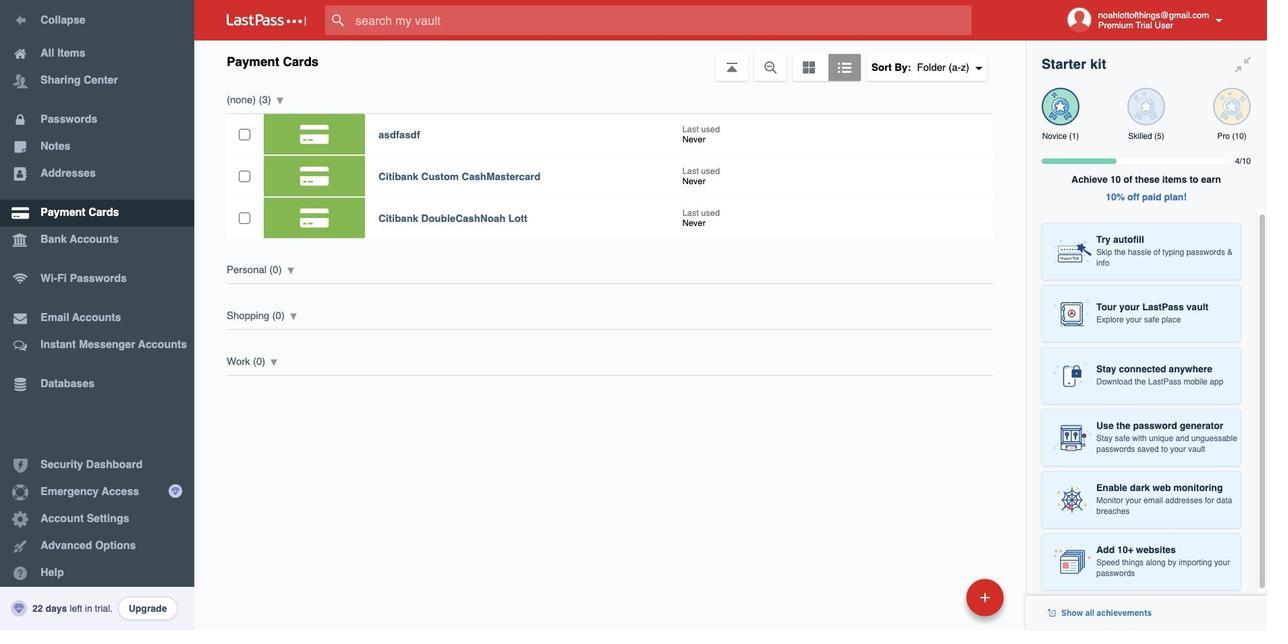 Task type: describe. For each thing, give the bounding box(es) containing it.
new item element
[[874, 579, 1009, 617]]



Task type: locate. For each thing, give the bounding box(es) containing it.
vault options navigation
[[194, 41, 1026, 81]]

new item navigation
[[874, 575, 1013, 631]]

main navigation navigation
[[0, 0, 194, 631]]

Search search field
[[325, 5, 999, 35]]

lastpass image
[[227, 14, 307, 26]]

search my vault text field
[[325, 5, 999, 35]]



